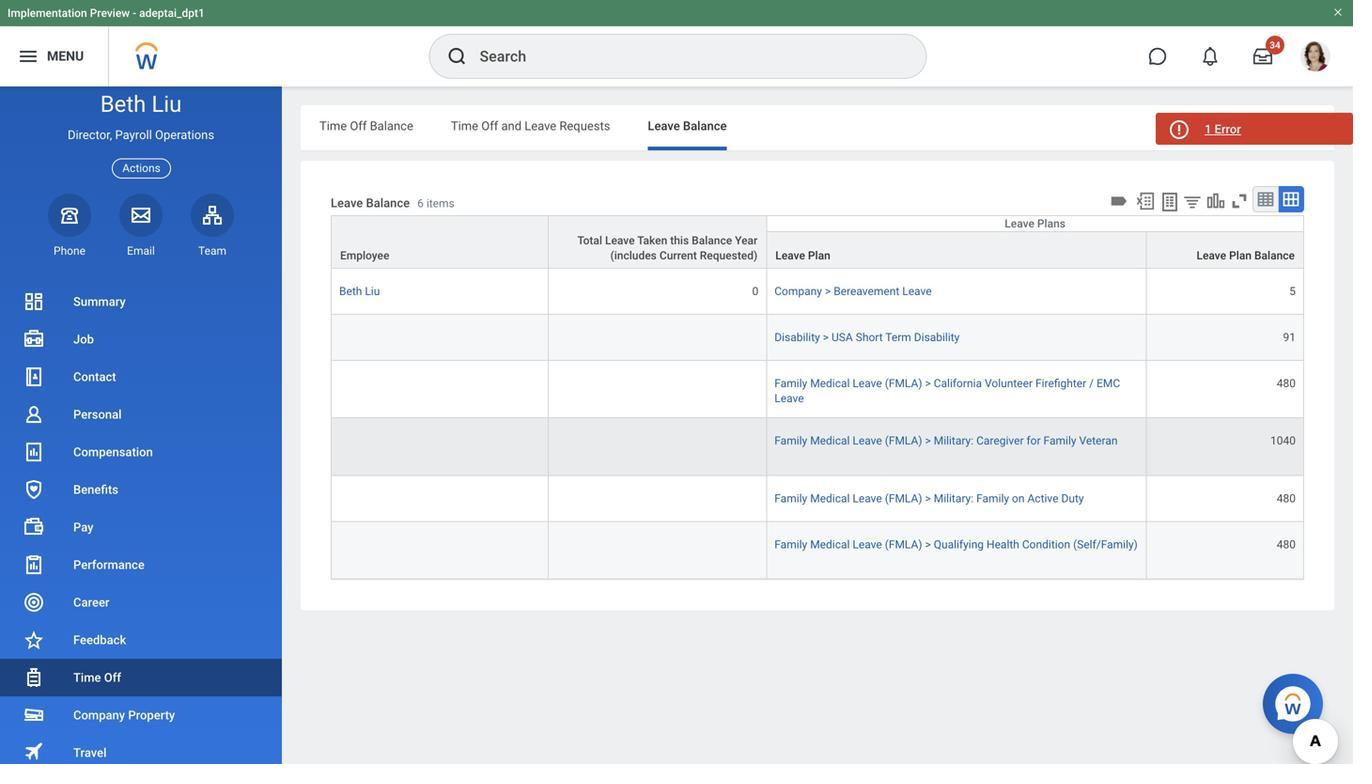 Task type: locate. For each thing, give the bounding box(es) containing it.
(fmla) for caregiver
[[885, 435, 923, 448]]

1 horizontal spatial disability
[[915, 331, 960, 344]]

> up family medical leave (fmla) > qualifying health condition (self/family) link
[[926, 492, 931, 505]]

email beth liu element
[[119, 243, 163, 258]]

1 vertical spatial company
[[73, 708, 125, 722]]

family for family medical leave (fmla) > qualifying health condition (self/family)
[[775, 538, 808, 551]]

off for and
[[482, 119, 498, 133]]

> for family medical leave (fmla) > military: caregiver for family veteran
[[926, 435, 931, 448]]

beth liu down employee
[[339, 285, 380, 298]]

table image
[[1257, 190, 1276, 209]]

row containing leave plans
[[331, 215, 1305, 269]]

(fmla) inside family medical leave (fmla) > california volunteer firefighter / emc leave
[[885, 377, 923, 390]]

menu button
[[0, 26, 108, 86]]

1 horizontal spatial time
[[320, 119, 347, 133]]

1 vertical spatial 480
[[1277, 492, 1296, 505]]

time off
[[73, 671, 121, 685]]

4 medical from the top
[[811, 538, 850, 551]]

requested)
[[700, 249, 758, 262]]

preview
[[90, 7, 130, 20]]

company down time off
[[73, 708, 125, 722]]

time off balance
[[320, 119, 414, 133]]

travel image
[[23, 740, 45, 763]]

caregiver
[[977, 435, 1024, 448]]

(fmla) up family medical leave (fmla) > qualifying health condition (self/family) link
[[885, 492, 923, 505]]

company for company > bereavement leave
[[775, 285, 823, 298]]

row containing family medical leave (fmla) > california volunteer firefighter / emc leave
[[331, 361, 1305, 419]]

plan
[[808, 249, 831, 262], [1230, 249, 1252, 262]]

tab list
[[301, 105, 1335, 150]]

compensation image
[[23, 441, 45, 463]]

phone beth liu element
[[48, 243, 91, 258]]

0 horizontal spatial time
[[73, 671, 101, 685]]

0 horizontal spatial liu
[[152, 91, 182, 118]]

feedback link
[[0, 621, 282, 659]]

list
[[0, 283, 282, 764]]

balance up the 5
[[1255, 249, 1295, 262]]

leave plan balance button
[[1147, 232, 1304, 268]]

plan down fullscreen icon
[[1230, 249, 1252, 262]]

0 horizontal spatial off
[[104, 671, 121, 685]]

employee button
[[332, 216, 548, 268]]

plan for leave plan
[[808, 249, 831, 262]]

fullscreen image
[[1230, 191, 1250, 212]]

beth liu inside navigation pane region
[[100, 91, 182, 118]]

medical
[[811, 377, 850, 390], [811, 435, 850, 448], [811, 492, 850, 505], [811, 538, 850, 551]]

1 vertical spatial liu
[[365, 285, 380, 298]]

company inside navigation pane region
[[73, 708, 125, 722]]

family
[[775, 377, 808, 390], [775, 435, 808, 448], [1044, 435, 1077, 448], [775, 492, 808, 505], [977, 492, 1010, 505], [775, 538, 808, 551]]

benefits
[[73, 483, 118, 497]]

beth liu
[[100, 91, 182, 118], [339, 285, 380, 298]]

family medical leave (fmla) > qualifying health condition (self/family)
[[775, 538, 1138, 551]]

1 horizontal spatial company
[[775, 285, 823, 298]]

1 medical from the top
[[811, 377, 850, 390]]

(includes
[[611, 249, 657, 262]]

time
[[320, 119, 347, 133], [451, 119, 479, 133], [73, 671, 101, 685]]

1 vertical spatial beth liu
[[339, 285, 380, 298]]

> inside 'link'
[[926, 492, 931, 505]]

> for family medical leave (fmla) > california volunteer firefighter / emc leave
[[926, 377, 931, 390]]

8 row from the top
[[331, 522, 1305, 580]]

liu down employee
[[365, 285, 380, 298]]

performance
[[73, 558, 145, 572]]

team
[[198, 244, 227, 257]]

6 row from the top
[[331, 419, 1305, 476]]

menu banner
[[0, 0, 1354, 86]]

travel link
[[0, 734, 282, 764]]

0 vertical spatial beth liu
[[100, 91, 182, 118]]

0 horizontal spatial plan
[[808, 249, 831, 262]]

disability left usa
[[775, 331, 821, 344]]

family for family medical leave (fmla) > military: family on active duty
[[775, 492, 808, 505]]

military: left caregiver
[[934, 435, 974, 448]]

3 row from the top
[[331, 269, 1305, 315]]

0 vertical spatial military:
[[934, 435, 974, 448]]

leave plan balance
[[1197, 249, 1295, 262]]

time for time off
[[73, 671, 101, 685]]

beth down employee
[[339, 285, 362, 298]]

6
[[418, 197, 424, 210]]

2 480 from the top
[[1277, 492, 1296, 505]]

1 horizontal spatial beth
[[339, 285, 362, 298]]

> left california on the right
[[926, 377, 931, 390]]

payroll
[[115, 128, 152, 142]]

items
[[427, 197, 455, 210]]

off up company property in the left bottom of the page
[[104, 671, 121, 685]]

off left and
[[482, 119, 498, 133]]

> inside family medical leave (fmla) > california volunteer firefighter / emc leave
[[926, 377, 931, 390]]

leave plan
[[776, 249, 831, 262]]

company property link
[[0, 697, 282, 734]]

1 (fmla) from the top
[[885, 377, 923, 390]]

inbox large image
[[1254, 47, 1273, 66]]

export to worksheets image
[[1159, 191, 1182, 213]]

3 (fmla) from the top
[[885, 492, 923, 505]]

cell
[[331, 315, 549, 361], [549, 315, 767, 361], [331, 361, 549, 419], [549, 361, 767, 419], [331, 419, 549, 476], [549, 419, 767, 476], [331, 476, 549, 522], [549, 476, 767, 522], [331, 522, 549, 580], [549, 522, 767, 580]]

0 vertical spatial company
[[775, 285, 823, 298]]

/
[[1090, 377, 1094, 390]]

volunteer
[[985, 377, 1033, 390]]

time off and leave requests
[[451, 119, 611, 133]]

liu
[[152, 91, 182, 118], [365, 285, 380, 298]]

summary link
[[0, 283, 282, 321]]

0 horizontal spatial disability
[[775, 331, 821, 344]]

1 vertical spatial military:
[[934, 492, 974, 505]]

medical inside 'link'
[[811, 492, 850, 505]]

requests
[[560, 119, 611, 133]]

emc
[[1097, 377, 1121, 390]]

1 horizontal spatial plan
[[1230, 249, 1252, 262]]

feedback image
[[23, 629, 45, 652]]

(self/family)
[[1074, 538, 1138, 551]]

notifications large image
[[1201, 47, 1220, 66]]

>
[[825, 285, 831, 298], [823, 331, 829, 344], [926, 377, 931, 390], [926, 435, 931, 448], [926, 492, 931, 505], [926, 538, 931, 551]]

tag image
[[1109, 191, 1130, 212]]

implementation preview -   adeptai_dpt1
[[8, 7, 205, 20]]

mail image
[[130, 204, 152, 226]]

company property image
[[23, 704, 45, 727]]

2 military: from the top
[[934, 492, 974, 505]]

4 (fmla) from the top
[[885, 538, 923, 551]]

family medical leave (fmla) > california volunteer firefighter / emc leave link
[[775, 373, 1121, 405]]

1 military: from the top
[[934, 435, 974, 448]]

off up leave balance 6 items
[[350, 119, 367, 133]]

0 horizontal spatial company
[[73, 708, 125, 722]]

(fmla) inside 'link'
[[885, 492, 923, 505]]

family inside family medical leave (fmla) > california volunteer firefighter / emc leave
[[775, 377, 808, 390]]

compensation link
[[0, 433, 282, 471]]

2 disability from the left
[[915, 331, 960, 344]]

medical inside family medical leave (fmla) > california volunteer firefighter / emc leave
[[811, 377, 850, 390]]

balance up requested)
[[692, 234, 733, 247]]

1 horizontal spatial beth liu
[[339, 285, 380, 298]]

row
[[331, 215, 1305, 269], [331, 231, 1305, 269], [331, 269, 1305, 315], [331, 315, 1305, 361], [331, 361, 1305, 419], [331, 419, 1305, 476], [331, 476, 1305, 522], [331, 522, 1305, 580]]

military:
[[934, 435, 974, 448], [934, 492, 974, 505]]

0 vertical spatial beth
[[100, 91, 146, 118]]

family medical leave (fmla) > military: caregiver for family veteran
[[775, 435, 1118, 448]]

2 horizontal spatial off
[[482, 119, 498, 133]]

1
[[1205, 122, 1212, 136]]

2 medical from the top
[[811, 435, 850, 448]]

> for family medical leave (fmla) > qualifying health condition (self/family)
[[926, 538, 931, 551]]

contact link
[[0, 358, 282, 396]]

1 row from the top
[[331, 215, 1305, 269]]

disability right term
[[915, 331, 960, 344]]

expand table image
[[1282, 190, 1301, 209]]

1 vertical spatial beth
[[339, 285, 362, 298]]

contact image
[[23, 366, 45, 388]]

(fmla)
[[885, 377, 923, 390], [885, 435, 923, 448], [885, 492, 923, 505], [885, 538, 923, 551]]

0 horizontal spatial beth
[[100, 91, 146, 118]]

liu up operations
[[152, 91, 182, 118]]

plan up company > bereavement leave link
[[808, 249, 831, 262]]

team link
[[191, 193, 234, 258]]

pay link
[[0, 509, 282, 546]]

beth up payroll
[[100, 91, 146, 118]]

company down leave plan
[[775, 285, 823, 298]]

row containing family medical leave (fmla) > qualifying health condition (self/family)
[[331, 522, 1305, 580]]

5 row from the top
[[331, 361, 1305, 419]]

> left bereavement on the top of page
[[825, 285, 831, 298]]

leave inside the total leave taken this balance year (includes current requested)
[[605, 234, 635, 247]]

search image
[[446, 45, 469, 68]]

0 horizontal spatial beth liu
[[100, 91, 182, 118]]

time for time off balance
[[320, 119, 347, 133]]

91
[[1284, 331, 1296, 344]]

leave inside 'link'
[[853, 492, 883, 505]]

0
[[753, 285, 759, 298]]

34
[[1270, 39, 1281, 51]]

1 horizontal spatial off
[[350, 119, 367, 133]]

toolbar
[[1107, 186, 1305, 215]]

leave plans
[[1005, 217, 1066, 230]]

medical for family medical leave (fmla) > military: family on active duty
[[811, 492, 850, 505]]

military: inside 'link'
[[934, 492, 974, 505]]

> down family medical leave (fmla) > california volunteer firefighter / emc leave
[[926, 435, 931, 448]]

2 row from the top
[[331, 231, 1305, 269]]

> left usa
[[823, 331, 829, 344]]

1 plan from the left
[[808, 249, 831, 262]]

3 medical from the top
[[811, 492, 850, 505]]

7 row from the top
[[331, 476, 1305, 522]]

row containing leave plan
[[331, 231, 1305, 269]]

4 row from the top
[[331, 315, 1305, 361]]

plans
[[1038, 217, 1066, 230]]

0 vertical spatial 480
[[1277, 377, 1296, 390]]

taken
[[638, 234, 668, 247]]

error
[[1215, 122, 1242, 136]]

california
[[934, 377, 982, 390]]

1 horizontal spatial liu
[[365, 285, 380, 298]]

(fmla) up family medical leave (fmla) > military: family on active duty 'link'
[[885, 435, 923, 448]]

disability
[[775, 331, 821, 344], [915, 331, 960, 344]]

current
[[660, 249, 697, 262]]

0 vertical spatial liu
[[152, 91, 182, 118]]

480 for duty
[[1277, 492, 1296, 505]]

operations
[[155, 128, 214, 142]]

(fmla) down the family medical leave (fmla) > military: family on active duty
[[885, 538, 923, 551]]

military: up family medical leave (fmla) > qualifying health condition (self/family) link
[[934, 492, 974, 505]]

off for balance
[[350, 119, 367, 133]]

row containing disability > usa short term disability
[[331, 315, 1305, 361]]

2 plan from the left
[[1230, 249, 1252, 262]]

(fmla) down term
[[885, 377, 923, 390]]

time inside navigation pane region
[[73, 671, 101, 685]]

2 vertical spatial 480
[[1277, 538, 1296, 551]]

off
[[350, 119, 367, 133], [482, 119, 498, 133], [104, 671, 121, 685]]

row containing family medical leave (fmla) > military: family on active duty
[[331, 476, 1305, 522]]

2 (fmla) from the top
[[885, 435, 923, 448]]

beth
[[100, 91, 146, 118], [339, 285, 362, 298]]

1 480 from the top
[[1277, 377, 1296, 390]]

plan for leave plan balance
[[1230, 249, 1252, 262]]

company for company property
[[73, 708, 125, 722]]

2 horizontal spatial time
[[451, 119, 479, 133]]

beth liu up director, payroll operations
[[100, 91, 182, 118]]

480
[[1277, 377, 1296, 390], [1277, 492, 1296, 505], [1277, 538, 1296, 551]]

total
[[578, 234, 603, 247]]

> left qualifying
[[926, 538, 931, 551]]

list containing summary
[[0, 283, 282, 764]]

personal link
[[0, 396, 282, 433]]



Task type: describe. For each thing, give the bounding box(es) containing it.
year
[[735, 234, 758, 247]]

active
[[1028, 492, 1059, 505]]

phone button
[[48, 193, 91, 258]]

time off link
[[0, 659, 282, 697]]

team beth liu element
[[191, 243, 234, 258]]

beth liu link
[[339, 281, 380, 298]]

personal image
[[23, 403, 45, 426]]

job
[[73, 332, 94, 346]]

leave balance
[[648, 119, 727, 133]]

beth inside beth liu link
[[339, 285, 362, 298]]

disability > usa short term disability
[[775, 331, 960, 344]]

select to filter grid data image
[[1183, 192, 1203, 212]]

(fmla) for family
[[885, 492, 923, 505]]

family for family medical leave (fmla) > military: caregiver for family veteran
[[775, 435, 808, 448]]

family for family medical leave (fmla) > california volunteer firefighter / emc leave
[[775, 377, 808, 390]]

balance left "6" on the left top
[[366, 196, 410, 210]]

bereavement
[[834, 285, 900, 298]]

profile logan mcneil image
[[1301, 41, 1331, 75]]

pay
[[73, 520, 94, 534]]

summary image
[[23, 290, 45, 313]]

view team image
[[201, 204, 224, 226]]

liu inside navigation pane region
[[152, 91, 182, 118]]

family medical leave (fmla) > military: family on active duty
[[775, 492, 1084, 505]]

> for family medical leave (fmla) > military: family on active duty
[[926, 492, 931, 505]]

actions button
[[112, 158, 171, 178]]

benefits image
[[23, 479, 45, 501]]

adeptai_dpt1
[[139, 7, 205, 20]]

military: for family
[[934, 492, 974, 505]]

exclamation image
[[1172, 123, 1186, 137]]

family medical leave (fmla) > california volunteer firefighter / emc leave
[[775, 377, 1121, 405]]

tab list containing time off balance
[[301, 105, 1335, 150]]

director, payroll operations
[[68, 128, 214, 142]]

row containing family medical leave (fmla) > military: caregiver for family veteran
[[331, 419, 1305, 476]]

director,
[[68, 128, 112, 142]]

480 for emc
[[1277, 377, 1296, 390]]

34 button
[[1243, 36, 1285, 77]]

leave inside popup button
[[1005, 217, 1035, 230]]

total leave taken this balance year (includes current requested) button
[[549, 216, 766, 268]]

usa
[[832, 331, 853, 344]]

for
[[1027, 435, 1041, 448]]

pay image
[[23, 516, 45, 539]]

row containing beth liu
[[331, 269, 1305, 315]]

property
[[128, 708, 175, 722]]

compensation
[[73, 445, 153, 459]]

on
[[1013, 492, 1025, 505]]

health
[[987, 538, 1020, 551]]

this
[[671, 234, 689, 247]]

performance image
[[23, 554, 45, 576]]

email button
[[119, 193, 163, 258]]

balance inside the total leave taken this balance year (includes current requested)
[[692, 234, 733, 247]]

beth inside navigation pane region
[[100, 91, 146, 118]]

1 error button
[[1156, 113, 1354, 145]]

1 error
[[1205, 122, 1242, 136]]

summary
[[73, 295, 126, 309]]

term
[[886, 331, 912, 344]]

personal
[[73, 408, 122, 422]]

(fmla) for health
[[885, 538, 923, 551]]

leave plan button
[[767, 232, 1146, 268]]

total leave taken this balance year (includes current requested)
[[578, 234, 758, 262]]

phone image
[[56, 204, 83, 226]]

phone
[[54, 244, 86, 257]]

medical for family medical leave (fmla) > qualifying health condition (self/family)
[[811, 538, 850, 551]]

benefits link
[[0, 471, 282, 509]]

employee
[[340, 249, 390, 262]]

time for time off and leave requests
[[451, 119, 479, 133]]

5
[[1290, 285, 1296, 298]]

travel
[[73, 746, 107, 760]]

feedback
[[73, 633, 126, 647]]

company > bereavement leave link
[[775, 281, 932, 298]]

family medical leave (fmla) > qualifying health condition (self/family) link
[[775, 534, 1138, 551]]

career image
[[23, 591, 45, 614]]

actions
[[122, 162, 161, 175]]

qualifying
[[934, 538, 984, 551]]

(fmla) for volunteer
[[885, 377, 923, 390]]

off inside time off link
[[104, 671, 121, 685]]

medical for family medical leave (fmla) > california volunteer firefighter / emc leave
[[811, 377, 850, 390]]

implementation
[[8, 7, 87, 20]]

family medical leave (fmla) > military: caregiver for family veteran link
[[775, 431, 1118, 448]]

veteran
[[1080, 435, 1118, 448]]

export to excel image
[[1136, 191, 1156, 212]]

company > bereavement leave
[[775, 285, 932, 298]]

career link
[[0, 584, 282, 621]]

leave plans button
[[767, 216, 1304, 231]]

condition
[[1023, 538, 1071, 551]]

short
[[856, 331, 883, 344]]

menu
[[47, 49, 84, 64]]

performance link
[[0, 546, 282, 584]]

job image
[[23, 328, 45, 351]]

1 disability from the left
[[775, 331, 821, 344]]

leave balance 6 items
[[331, 196, 455, 210]]

justify image
[[17, 45, 39, 68]]

company property
[[73, 708, 175, 722]]

1040
[[1271, 435, 1296, 448]]

Search Workday  search field
[[480, 36, 888, 77]]

and
[[501, 119, 522, 133]]

beth liu inside row
[[339, 285, 380, 298]]

medical for family medical leave (fmla) > military: caregiver for family veteran
[[811, 435, 850, 448]]

3 480 from the top
[[1277, 538, 1296, 551]]

disability > usa short term disability link
[[775, 327, 960, 344]]

family medical leave (fmla) > military: family on active duty link
[[775, 488, 1084, 505]]

career
[[73, 596, 110, 610]]

balance up leave balance 6 items
[[370, 119, 414, 133]]

view worker - expand/collapse chart image
[[1206, 191, 1227, 212]]

balance down search workday search field at top
[[683, 119, 727, 133]]

duty
[[1062, 492, 1084, 505]]

job link
[[0, 321, 282, 358]]

military: for caregiver
[[934, 435, 974, 448]]

navigation pane region
[[0, 86, 282, 764]]

firefighter
[[1036, 377, 1087, 390]]

close environment banner image
[[1333, 7, 1344, 18]]

time off image
[[23, 667, 45, 689]]



Task type: vqa. For each thing, say whether or not it's contained in the screenshot.
path at the top of the page
no



